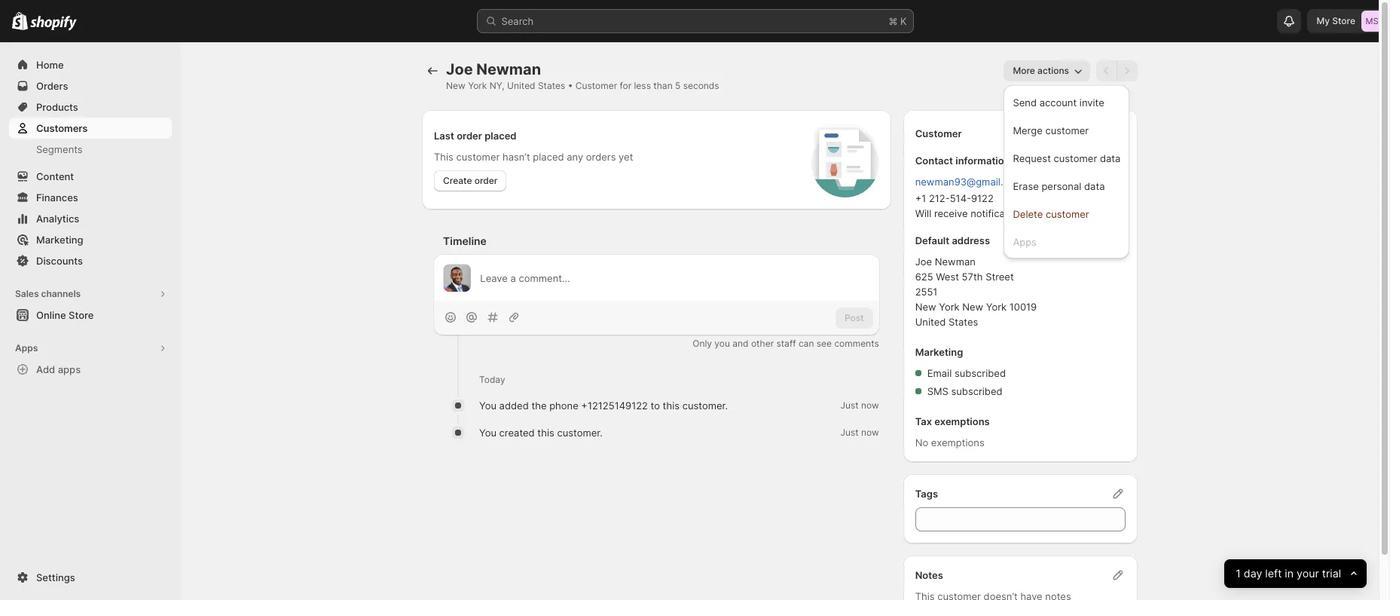 Task type: locate. For each thing, give the bounding box(es) containing it.
channels
[[41, 288, 81, 299]]

and
[[733, 338, 749, 349]]

Leave a comment... text field
[[480, 270, 870, 285]]

1 vertical spatial united
[[916, 316, 946, 328]]

0 vertical spatial now
[[862, 400, 879, 411]]

to
[[651, 400, 660, 412]]

you left the added
[[479, 400, 497, 412]]

settings
[[36, 571, 75, 583]]

store down sales channels button
[[69, 309, 94, 321]]

only you and other staff can see comments
[[693, 338, 879, 349]]

in inside newman93@gmail.com +1 212-514-9122 will receive notifications in english
[[1031, 207, 1039, 219]]

1 vertical spatial placed
[[533, 151, 564, 163]]

order right create
[[475, 175, 498, 186]]

york left 10019
[[987, 301, 1007, 313]]

apps button
[[1009, 229, 1126, 254], [9, 338, 172, 359]]

1 vertical spatial just now
[[841, 427, 879, 438]]

0 vertical spatial just
[[841, 400, 859, 411]]

in inside dropdown button
[[1285, 566, 1294, 580]]

order inside button
[[475, 175, 498, 186]]

1 vertical spatial states
[[949, 316, 979, 328]]

orders link
[[9, 75, 172, 96]]

1 vertical spatial you
[[479, 427, 497, 439]]

just now left no
[[841, 427, 879, 438]]

1 horizontal spatial newman
[[935, 256, 976, 268]]

customer right •
[[576, 80, 617, 91]]

united
[[507, 80, 536, 91], [916, 316, 946, 328]]

1 you from the top
[[479, 400, 497, 412]]

1 day left in your trial button
[[1225, 559, 1367, 588]]

0 vertical spatial exemptions
[[935, 415, 990, 427]]

this down 'the'
[[538, 427, 555, 439]]

0 vertical spatial states
[[538, 80, 566, 91]]

english
[[1042, 207, 1075, 219]]

customer down last order placed
[[456, 151, 500, 163]]

customer
[[1046, 124, 1089, 136], [456, 151, 500, 163], [1054, 152, 1098, 164], [1046, 208, 1090, 220]]

states left •
[[538, 80, 566, 91]]

0 vertical spatial apps
[[1014, 236, 1037, 248]]

0 vertical spatial just now
[[841, 400, 879, 411]]

you left created in the bottom of the page
[[479, 427, 497, 439]]

joe for joe newman 625 west 57th street 2551 new york new york 10019 united states
[[916, 256, 933, 268]]

0 horizontal spatial this
[[538, 427, 555, 439]]

1 vertical spatial customer.
[[557, 427, 603, 439]]

0 vertical spatial newman
[[477, 60, 541, 78]]

data inside request customer data button
[[1100, 152, 1121, 164]]

1 vertical spatial order
[[475, 175, 498, 186]]

0 vertical spatial this
[[663, 400, 680, 412]]

newman inside joe newman new york ny, united states • customer for less than 5 seconds
[[477, 60, 541, 78]]

next image
[[1120, 63, 1135, 78]]

new
[[446, 80, 466, 91], [916, 301, 937, 313], [963, 301, 984, 313]]

0 vertical spatial placed
[[485, 130, 517, 142]]

discounts
[[36, 255, 83, 267]]

1 vertical spatial joe
[[916, 256, 933, 268]]

data right "personal" in the right of the page
[[1085, 180, 1105, 192]]

any
[[567, 151, 584, 163]]

phone
[[550, 400, 579, 412]]

exemptions down the tax exemptions
[[932, 436, 985, 449]]

create order
[[443, 175, 498, 186]]

2 now from the top
[[862, 427, 879, 438]]

avatar with initials b n image
[[443, 264, 471, 292], [443, 264, 471, 292]]

exemptions for no exemptions
[[932, 436, 985, 449]]

0 vertical spatial you
[[479, 400, 497, 412]]

just for you added the phone +12125149122 to this customer.
[[841, 400, 859, 411]]

no exemptions
[[916, 436, 985, 449]]

⌘
[[889, 15, 898, 27]]

york left ny,
[[468, 80, 487, 91]]

customer for request
[[1054, 152, 1098, 164]]

store inside online store link
[[69, 309, 94, 321]]

0 vertical spatial order
[[457, 130, 482, 142]]

states inside joe newman new york ny, united states • customer for less than 5 seconds
[[538, 80, 566, 91]]

0 horizontal spatial customer.
[[557, 427, 603, 439]]

shopify image
[[12, 12, 28, 30]]

data for erase personal data
[[1085, 180, 1105, 192]]

apps up add at the bottom of the page
[[15, 342, 38, 354]]

1 vertical spatial apps
[[15, 342, 38, 354]]

0 vertical spatial data
[[1100, 152, 1121, 164]]

just down comments at the bottom of page
[[841, 400, 859, 411]]

placed up the "hasn't"
[[485, 130, 517, 142]]

data inside erase personal data button
[[1085, 180, 1105, 192]]

customer inside joe newman new york ny, united states • customer for less than 5 seconds
[[576, 80, 617, 91]]

1 vertical spatial subscribed
[[952, 385, 1003, 397]]

new left ny,
[[446, 80, 466, 91]]

order
[[457, 130, 482, 142], [475, 175, 498, 186]]

exemptions
[[935, 415, 990, 427], [932, 436, 985, 449]]

erase personal data button
[[1009, 173, 1126, 198]]

data
[[1100, 152, 1121, 164], [1085, 180, 1105, 192]]

you created this customer.
[[479, 427, 603, 439]]

in right left
[[1285, 566, 1294, 580]]

trial
[[1323, 566, 1342, 580]]

this right to
[[663, 400, 680, 412]]

customer up contact
[[916, 127, 962, 139]]

apps button up apps
[[9, 338, 172, 359]]

1 horizontal spatial new
[[916, 301, 937, 313]]

1 just now from the top
[[841, 400, 879, 411]]

customer down erase personal data button
[[1046, 208, 1090, 220]]

you
[[715, 338, 730, 349]]

hasn't
[[503, 151, 530, 163]]

1 horizontal spatial customer
[[916, 127, 962, 139]]

2 you from the top
[[479, 427, 497, 439]]

0 horizontal spatial apps button
[[9, 338, 172, 359]]

apps
[[1014, 236, 1037, 248], [15, 342, 38, 354]]

1 horizontal spatial apps button
[[1009, 229, 1126, 254]]

2 just from the top
[[841, 427, 859, 438]]

customer. down phone
[[557, 427, 603, 439]]

newman93@gmail.com button
[[907, 171, 1033, 192]]

just now for you created this customer.
[[841, 427, 879, 438]]

1 vertical spatial store
[[69, 309, 94, 321]]

0 horizontal spatial york
[[468, 80, 487, 91]]

1 vertical spatial marketing
[[916, 346, 964, 358]]

comments
[[835, 338, 879, 349]]

⌘ k
[[889, 15, 907, 27]]

1 vertical spatial just
[[841, 427, 859, 438]]

0 horizontal spatial joe
[[446, 60, 473, 78]]

last order placed
[[434, 130, 517, 142]]

0 horizontal spatial customer
[[576, 80, 617, 91]]

more actions
[[1014, 65, 1070, 76]]

just now down comments at the bottom of page
[[841, 400, 879, 411]]

delete
[[1014, 208, 1044, 220]]

order for last
[[457, 130, 482, 142]]

1 horizontal spatial placed
[[533, 151, 564, 163]]

store for my store
[[1333, 15, 1356, 26]]

1 horizontal spatial united
[[916, 316, 946, 328]]

2 just now from the top
[[841, 427, 879, 438]]

joe inside joe newman new york ny, united states • customer for less than 5 seconds
[[446, 60, 473, 78]]

•
[[568, 80, 573, 91]]

apps down delete
[[1014, 236, 1037, 248]]

0 vertical spatial customer
[[576, 80, 617, 91]]

order right the last
[[457, 130, 482, 142]]

orders
[[586, 151, 616, 163]]

just left no
[[841, 427, 859, 438]]

joe up 625
[[916, 256, 933, 268]]

1 horizontal spatial in
[[1285, 566, 1294, 580]]

k
[[901, 15, 907, 27]]

0 vertical spatial joe
[[446, 60, 473, 78]]

0 vertical spatial subscribed
[[955, 367, 1006, 379]]

will
[[916, 207, 932, 219]]

1 horizontal spatial states
[[949, 316, 979, 328]]

1 now from the top
[[862, 400, 879, 411]]

receive
[[935, 207, 968, 219]]

now
[[862, 400, 879, 411], [862, 427, 879, 438]]

newman for joe newman 625 west 57th street 2551 new york new york 10019 united states
[[935, 256, 976, 268]]

1 horizontal spatial joe
[[916, 256, 933, 268]]

newman up ny,
[[477, 60, 541, 78]]

the
[[532, 400, 547, 412]]

0 vertical spatial apps button
[[1009, 229, 1126, 254]]

1 vertical spatial now
[[862, 427, 879, 438]]

10019
[[1010, 301, 1037, 313]]

notifications
[[971, 207, 1028, 219]]

request customer data button
[[1009, 145, 1126, 170]]

joe up the last
[[446, 60, 473, 78]]

now down comments at the bottom of page
[[862, 400, 879, 411]]

contact
[[916, 155, 954, 167]]

email
[[928, 367, 952, 379]]

in left english
[[1031, 207, 1039, 219]]

united down 2551 on the right top of the page
[[916, 316, 946, 328]]

only
[[693, 338, 712, 349]]

my store
[[1317, 15, 1356, 26]]

apps button down delete customer button
[[1009, 229, 1126, 254]]

data up erase personal data button
[[1100, 152, 1121, 164]]

1 vertical spatial data
[[1085, 180, 1105, 192]]

york down west
[[939, 301, 960, 313]]

newman93@gmail.com +1 212-514-9122 will receive notifications in english
[[916, 176, 1075, 219]]

customer up erase personal data button
[[1054, 152, 1098, 164]]

1 vertical spatial exemptions
[[932, 436, 985, 449]]

customer up request customer data button
[[1046, 124, 1089, 136]]

other
[[751, 338, 774, 349]]

marketing
[[36, 234, 83, 246], [916, 346, 964, 358]]

delete customer
[[1014, 208, 1090, 220]]

newman up west
[[935, 256, 976, 268]]

contact information
[[916, 155, 1011, 167]]

merge
[[1014, 124, 1043, 136]]

products link
[[9, 96, 172, 118]]

this
[[434, 151, 454, 163]]

subscribed up sms subscribed
[[955, 367, 1006, 379]]

less
[[634, 80, 651, 91]]

customer inside button
[[1054, 152, 1098, 164]]

last
[[434, 130, 454, 142]]

joe
[[446, 60, 473, 78], [916, 256, 933, 268]]

personal
[[1042, 180, 1082, 192]]

0 horizontal spatial newman
[[477, 60, 541, 78]]

joe inside joe newman 625 west 57th street 2551 new york new york 10019 united states
[[916, 256, 933, 268]]

0 horizontal spatial marketing
[[36, 234, 83, 246]]

customer
[[576, 80, 617, 91], [916, 127, 962, 139]]

new down 2551 on the right top of the page
[[916, 301, 937, 313]]

erase personal data
[[1014, 180, 1105, 192]]

send
[[1014, 96, 1037, 109]]

0 horizontal spatial store
[[69, 309, 94, 321]]

customer.
[[683, 400, 728, 412], [557, 427, 603, 439]]

0 horizontal spatial new
[[446, 80, 466, 91]]

1 vertical spatial in
[[1285, 566, 1294, 580]]

newman
[[477, 60, 541, 78], [935, 256, 976, 268]]

None text field
[[916, 507, 1126, 531]]

more
[[1014, 65, 1036, 76]]

0 vertical spatial store
[[1333, 15, 1356, 26]]

1 vertical spatial newman
[[935, 256, 976, 268]]

store for online store
[[69, 309, 94, 321]]

marketing up email
[[916, 346, 964, 358]]

finances link
[[9, 187, 172, 208]]

default
[[916, 234, 950, 246]]

marketing up discounts
[[36, 234, 83, 246]]

subscribed down email subscribed on the right
[[952, 385, 1003, 397]]

0 vertical spatial in
[[1031, 207, 1039, 219]]

now left no
[[862, 427, 879, 438]]

customer. right to
[[683, 400, 728, 412]]

joe newman new york ny, united states • customer for less than 5 seconds
[[446, 60, 720, 91]]

subscribed
[[955, 367, 1006, 379], [952, 385, 1003, 397]]

1 horizontal spatial customer.
[[683, 400, 728, 412]]

placed left any
[[533, 151, 564, 163]]

store right the my
[[1333, 15, 1356, 26]]

you for you added the phone +12125149122 to this customer.
[[479, 400, 497, 412]]

0 horizontal spatial in
[[1031, 207, 1039, 219]]

exemptions up no exemptions
[[935, 415, 990, 427]]

1 horizontal spatial store
[[1333, 15, 1356, 26]]

1 just from the top
[[841, 400, 859, 411]]

new down "57th"
[[963, 301, 984, 313]]

this
[[663, 400, 680, 412], [538, 427, 555, 439]]

states down "57th"
[[949, 316, 979, 328]]

staff
[[777, 338, 796, 349]]

2 horizontal spatial new
[[963, 301, 984, 313]]

just now for you added the phone +12125149122 to this customer.
[[841, 400, 879, 411]]

0 vertical spatial marketing
[[36, 234, 83, 246]]

0 horizontal spatial states
[[538, 80, 566, 91]]

0 vertical spatial united
[[507, 80, 536, 91]]

united right ny,
[[507, 80, 536, 91]]

newman inside joe newman 625 west 57th street 2551 new york new york 10019 united states
[[935, 256, 976, 268]]

0 horizontal spatial united
[[507, 80, 536, 91]]



Task type: describe. For each thing, give the bounding box(es) containing it.
57th
[[962, 271, 983, 283]]

1 day left in your trial
[[1236, 566, 1342, 580]]

newman93@gmail.com
[[916, 176, 1024, 188]]

left
[[1266, 566, 1282, 580]]

analytics link
[[9, 208, 172, 229]]

previous image
[[1100, 63, 1115, 78]]

9122
[[972, 192, 994, 204]]

1 horizontal spatial york
[[939, 301, 960, 313]]

segments link
[[9, 139, 172, 160]]

added
[[499, 400, 529, 412]]

1 horizontal spatial marketing
[[916, 346, 964, 358]]

customers link
[[9, 118, 172, 139]]

now for you added the phone +12125149122 to this customer.
[[862, 400, 879, 411]]

request
[[1014, 152, 1051, 164]]

content link
[[9, 166, 172, 187]]

created
[[499, 427, 535, 439]]

ny,
[[490, 80, 505, 91]]

exemptions for tax exemptions
[[935, 415, 990, 427]]

newman for joe newman new york ny, united states • customer for less than 5 seconds
[[477, 60, 541, 78]]

+1
[[916, 192, 927, 204]]

invite
[[1080, 96, 1105, 109]]

0 vertical spatial customer.
[[683, 400, 728, 412]]

than
[[654, 80, 673, 91]]

your
[[1297, 566, 1320, 580]]

data for request customer data
[[1100, 152, 1121, 164]]

you for you created this customer.
[[479, 427, 497, 439]]

marketing inside marketing link
[[36, 234, 83, 246]]

now for you created this customer.
[[862, 427, 879, 438]]

add
[[36, 363, 55, 375]]

customer for this
[[456, 151, 500, 163]]

my store image
[[1362, 11, 1383, 32]]

united inside joe newman new york ny, united states • customer for less than 5 seconds
[[507, 80, 536, 91]]

1 horizontal spatial this
[[663, 400, 680, 412]]

add apps
[[36, 363, 81, 375]]

actions
[[1038, 65, 1070, 76]]

2551
[[916, 286, 938, 298]]

post
[[845, 312, 864, 323]]

request customer data
[[1014, 152, 1121, 164]]

for
[[620, 80, 632, 91]]

2 horizontal spatial york
[[987, 301, 1007, 313]]

home link
[[9, 54, 172, 75]]

united inside joe newman 625 west 57th street 2551 new york new york 10019 united states
[[916, 316, 946, 328]]

search
[[502, 15, 534, 27]]

orders
[[36, 80, 68, 92]]

post button
[[836, 307, 873, 329]]

analytics
[[36, 213, 79, 225]]

1 horizontal spatial apps
[[1014, 236, 1037, 248]]

send account invite button
[[1009, 90, 1126, 115]]

new inside joe newman new york ny, united states • customer for less than 5 seconds
[[446, 80, 466, 91]]

york inside joe newman new york ny, united states • customer for less than 5 seconds
[[468, 80, 487, 91]]

joe for joe newman new york ny, united states • customer for less than 5 seconds
[[446, 60, 473, 78]]

settings link
[[9, 567, 172, 588]]

customers
[[36, 122, 88, 134]]

address
[[952, 234, 991, 246]]

seconds
[[683, 80, 720, 91]]

create
[[443, 175, 472, 186]]

1 vertical spatial customer
[[916, 127, 962, 139]]

sms subscribed
[[928, 385, 1003, 397]]

sales
[[15, 288, 39, 299]]

tax
[[916, 415, 933, 427]]

1 vertical spatial apps button
[[9, 338, 172, 359]]

no
[[916, 436, 929, 449]]

5
[[675, 80, 681, 91]]

0 horizontal spatial placed
[[485, 130, 517, 142]]

day
[[1244, 566, 1263, 580]]

street
[[986, 271, 1014, 283]]

email subscribed
[[928, 367, 1006, 379]]

states inside joe newman 625 west 57th street 2551 new york new york 10019 united states
[[949, 316, 979, 328]]

212-
[[929, 192, 950, 204]]

customer for merge
[[1046, 124, 1089, 136]]

timeline
[[443, 234, 487, 247]]

subscribed for sms subscribed
[[952, 385, 1003, 397]]

west
[[936, 271, 960, 283]]

order for create
[[475, 175, 498, 186]]

today
[[479, 374, 505, 385]]

marketing link
[[9, 229, 172, 250]]

shopify image
[[30, 16, 77, 31]]

information
[[956, 155, 1011, 167]]

apps
[[58, 363, 81, 375]]

more actions button
[[1004, 60, 1091, 81]]

erase
[[1014, 180, 1039, 192]]

just for you created this customer.
[[841, 427, 859, 438]]

subscribed for email subscribed
[[955, 367, 1006, 379]]

joe newman 625 west 57th street 2551 new york new york 10019 united states
[[916, 256, 1037, 328]]

default address
[[916, 234, 991, 246]]

tags
[[916, 488, 939, 500]]

customer for delete
[[1046, 208, 1090, 220]]

625
[[916, 271, 934, 283]]

you added the phone +12125149122 to this customer.
[[479, 400, 728, 412]]

1 vertical spatial this
[[538, 427, 555, 439]]

0 horizontal spatial apps
[[15, 342, 38, 354]]

finances
[[36, 191, 78, 204]]

can
[[799, 338, 814, 349]]

514-
[[950, 192, 972, 204]]

my
[[1317, 15, 1331, 26]]

products
[[36, 101, 78, 113]]

notes
[[916, 569, 944, 581]]

see
[[817, 338, 832, 349]]

account
[[1040, 96, 1077, 109]]

+12125149122
[[581, 400, 648, 412]]

create order button
[[434, 170, 507, 191]]

discounts link
[[9, 250, 172, 271]]



Task type: vqa. For each thing, say whether or not it's contained in the screenshot.
leftmost entries
no



